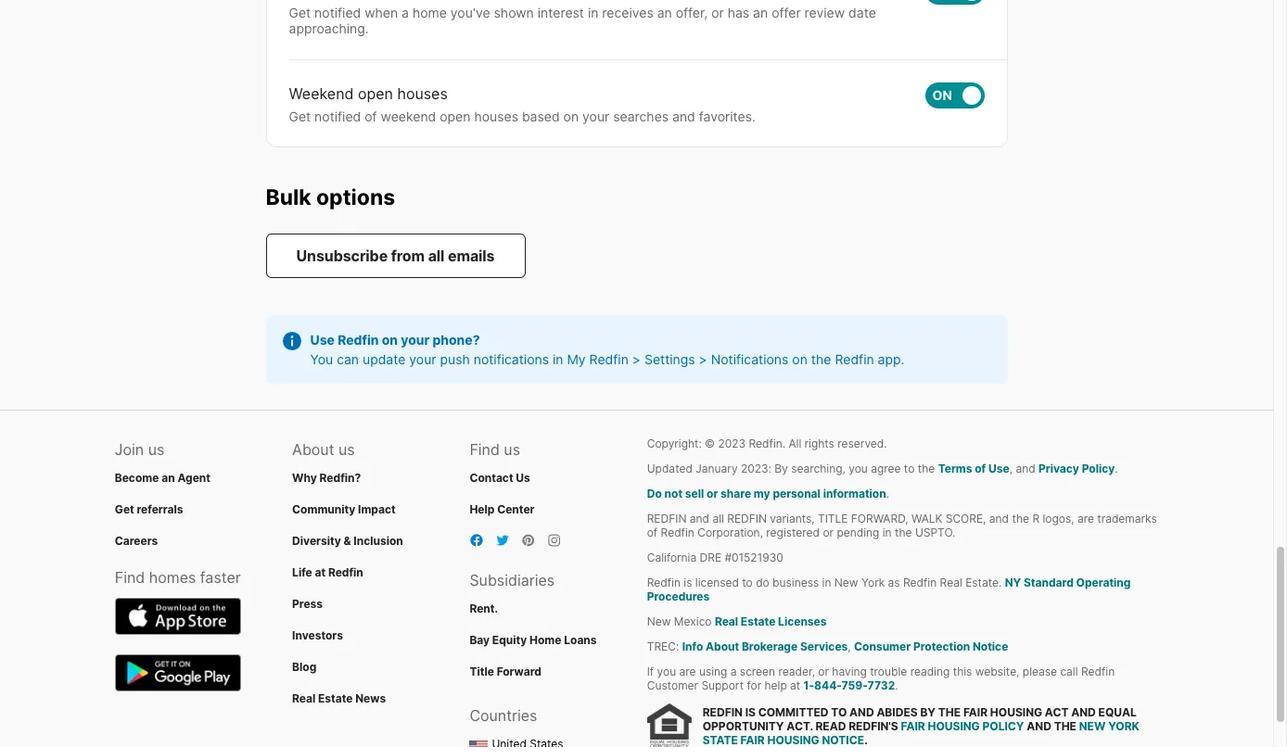 Task type: locate. For each thing, give the bounding box(es) containing it.
all for redfin
[[713, 512, 724, 526]]

redfin down &
[[328, 566, 363, 580]]

2 us from the left
[[339, 441, 355, 459]]

are right logos,
[[1078, 512, 1094, 526]]

or right 1-
[[818, 665, 829, 679]]

community impact button
[[292, 503, 396, 517]]

join us
[[115, 441, 164, 459]]

equity
[[492, 634, 527, 647]]

notifications
[[711, 352, 789, 367]]

1 horizontal spatial estate
[[741, 615, 776, 629]]

about us
[[292, 441, 355, 459]]

2 horizontal spatial us
[[504, 441, 520, 459]]

0 vertical spatial real
[[940, 576, 963, 590]]

do
[[756, 576, 770, 590]]

new
[[835, 576, 859, 590], [647, 615, 671, 629]]

of left weekend
[[365, 108, 377, 124]]

0 horizontal spatial us
[[148, 441, 164, 459]]

redfin right call
[[1081, 665, 1115, 679]]

2023
[[718, 437, 746, 451]]

1 vertical spatial real
[[715, 615, 738, 629]]

sell
[[685, 487, 704, 501]]

fair housing policy and the
[[901, 719, 1079, 733]]

2 horizontal spatial of
[[975, 462, 986, 476]]

notice
[[973, 640, 1009, 654]]

join
[[115, 441, 144, 459]]

get for get notified when a home you've shown interest in receives an offer, or has an offer review date approaching.
[[289, 4, 311, 20]]

2 vertical spatial get
[[115, 503, 134, 517]]

and right "policy"
[[1027, 719, 1052, 733]]

0 vertical spatial of
[[365, 108, 377, 124]]

get inside get notified when a home you've shown interest in receives an offer, or has an offer review date approaching.
[[289, 4, 311, 20]]

2 notified from the top
[[315, 108, 361, 124]]

1 vertical spatial at
[[790, 679, 801, 693]]

>
[[632, 352, 641, 367], [699, 352, 707, 367]]

real right mexico
[[715, 615, 738, 629]]

get referrals
[[115, 503, 183, 517]]

brokerage
[[742, 640, 798, 654]]

. right read
[[865, 733, 868, 747]]

1 notified from the top
[[315, 4, 361, 20]]

0 horizontal spatial and
[[850, 705, 874, 719]]

0 horizontal spatial houses
[[397, 84, 448, 103]]

redfin.
[[749, 437, 786, 451]]

.
[[1115, 462, 1118, 476], [886, 487, 890, 501], [895, 679, 898, 693], [865, 733, 868, 747]]

1 horizontal spatial to
[[904, 462, 915, 476]]

you right if
[[657, 665, 676, 679]]

2 vertical spatial on
[[792, 352, 808, 367]]

2 horizontal spatial fair
[[964, 705, 988, 719]]

0 vertical spatial new
[[835, 576, 859, 590]]

1-844-759-7732 .
[[804, 679, 898, 693]]

your left push
[[409, 352, 436, 367]]

1 vertical spatial houses
[[474, 108, 518, 124]]

contact us button
[[470, 471, 530, 485]]

0 horizontal spatial the
[[938, 705, 961, 719]]

0 horizontal spatial fair
[[741, 733, 765, 747]]

privacy
[[1039, 462, 1080, 476]]

contact
[[470, 471, 513, 485]]

1 horizontal spatial on
[[564, 108, 579, 124]]

the left new
[[1054, 719, 1077, 733]]

0 horizontal spatial a
[[402, 4, 409, 20]]

1 vertical spatial on
[[382, 332, 398, 348]]

screen
[[740, 665, 776, 679]]

0 vertical spatial find
[[470, 441, 500, 459]]

1 horizontal spatial housing
[[928, 719, 980, 733]]

updated january 2023: by searching, you agree to the terms of use , and privacy policy .
[[647, 462, 1118, 476]]

1 horizontal spatial us
[[339, 441, 355, 459]]

a inside if you are using a screen reader, or having trouble reading this website, please call redfin customer support for help at
[[731, 665, 737, 679]]

abides
[[877, 705, 918, 719]]

get up careers
[[115, 503, 134, 517]]

an left offer,
[[657, 4, 672, 20]]

of right terms in the right of the page
[[975, 462, 986, 476]]

0 horizontal spatial housing
[[768, 733, 820, 747]]

0 horizontal spatial you
[[657, 665, 676, 679]]

1 vertical spatial you
[[657, 665, 676, 679]]

0 vertical spatial estate
[[741, 615, 776, 629]]

all
[[789, 437, 802, 451]]

are down 'info'
[[679, 665, 696, 679]]

inclusion
[[354, 534, 403, 548]]

0 vertical spatial your
[[583, 108, 610, 124]]

a inside get notified when a home you've shown interest in receives an offer, or has an offer review date approaching.
[[402, 4, 409, 20]]

update
[[363, 352, 406, 367]]

2 horizontal spatial and
[[1072, 705, 1096, 719]]

the
[[938, 705, 961, 719], [1054, 719, 1077, 733]]

redfin instagram image
[[548, 533, 562, 548]]

you inside if you are using a screen reader, or having trouble reading this website, please call redfin customer support for help at
[[657, 665, 676, 679]]

, up having
[[848, 640, 851, 654]]

7732
[[868, 679, 895, 693]]

houses up weekend
[[397, 84, 448, 103]]

1 horizontal spatial open
[[440, 108, 471, 124]]

us for find us
[[504, 441, 520, 459]]

1 vertical spatial to
[[742, 576, 753, 590]]

all
[[428, 247, 445, 265], [713, 512, 724, 526]]

1 horizontal spatial are
[[1078, 512, 1094, 526]]

real down blog
[[292, 692, 316, 706]]

1 vertical spatial are
[[679, 665, 696, 679]]

diversity & inclusion
[[292, 534, 403, 548]]

us up us
[[504, 441, 520, 459]]

0 vertical spatial all
[[428, 247, 445, 265]]

0 horizontal spatial of
[[365, 108, 377, 124]]

redfin down support
[[703, 705, 743, 719]]

in right interest
[[588, 4, 599, 20]]

1 horizontal spatial a
[[731, 665, 737, 679]]

all down share
[[713, 512, 724, 526]]

do not sell or share my personal information .
[[647, 487, 890, 501]]

1 vertical spatial notified
[[315, 108, 361, 124]]

redfin down share
[[727, 512, 767, 526]]

1 horizontal spatial an
[[657, 4, 672, 20]]

us right join
[[148, 441, 164, 459]]

2023:
[[741, 462, 772, 476]]

find for find homes faster
[[115, 569, 145, 587]]

about up using
[[706, 640, 739, 654]]

licenses
[[778, 615, 827, 629]]

1 vertical spatial estate
[[318, 692, 353, 706]]

, left privacy
[[1010, 462, 1013, 476]]

redfin
[[647, 512, 687, 526], [727, 512, 767, 526], [703, 705, 743, 719]]

about
[[292, 441, 334, 459], [706, 640, 739, 654]]

1 vertical spatial of
[[975, 462, 986, 476]]

0 horizontal spatial use
[[310, 332, 335, 348]]

faster
[[200, 569, 241, 587]]

0 horizontal spatial are
[[679, 665, 696, 679]]

customer
[[647, 679, 698, 693]]

new left york
[[835, 576, 859, 590]]

housing inside redfin is committed to and abides by the fair housing act and equal opportunity act. read redfin's
[[990, 705, 1043, 719]]

the left app.
[[811, 352, 831, 367]]

2 horizontal spatial real
[[940, 576, 963, 590]]

notice
[[822, 733, 865, 747]]

1 vertical spatial all
[[713, 512, 724, 526]]

protection
[[914, 640, 970, 654]]

0 horizontal spatial >
[[632, 352, 641, 367]]

a right when
[[402, 4, 409, 20]]

redfin down not
[[647, 512, 687, 526]]

to left do
[[742, 576, 753, 590]]

houses
[[397, 84, 448, 103], [474, 108, 518, 124]]

0 vertical spatial on
[[564, 108, 579, 124]]

open
[[358, 84, 393, 103], [440, 108, 471, 124]]

about up 'why'
[[292, 441, 334, 459]]

a right using
[[731, 665, 737, 679]]

2 vertical spatial of
[[647, 526, 658, 540]]

you
[[310, 352, 333, 367]]

or inside if you are using a screen reader, or having trouble reading this website, please call redfin customer support for help at
[[818, 665, 829, 679]]

on right 'notifications'
[[792, 352, 808, 367]]

None checkbox
[[925, 82, 985, 108]]

life
[[292, 566, 312, 580]]

or left the pending
[[823, 526, 834, 540]]

redfin right as
[[903, 576, 937, 590]]

you up information
[[849, 462, 868, 476]]

become an agent button
[[115, 471, 211, 485]]

0 vertical spatial ,
[[1010, 462, 1013, 476]]

2 horizontal spatial on
[[792, 352, 808, 367]]

the left terms in the right of the page
[[918, 462, 935, 476]]

0 vertical spatial are
[[1078, 512, 1094, 526]]

equal housing opportunity image
[[647, 704, 692, 748]]

all right from
[[428, 247, 445, 265]]

0 horizontal spatial real
[[292, 692, 316, 706]]

0 horizontal spatial find
[[115, 569, 145, 587]]

1 horizontal spatial about
[[706, 640, 739, 654]]

1 vertical spatial new
[[647, 615, 671, 629]]

1 horizontal spatial find
[[470, 441, 500, 459]]

open right weekend
[[440, 108, 471, 124]]

and right searches
[[672, 108, 695, 124]]

get down weekend
[[289, 108, 311, 124]]

services
[[800, 640, 848, 654]]

1 vertical spatial about
[[706, 640, 739, 654]]

get up "approaching."
[[289, 4, 311, 20]]

us for join us
[[148, 441, 164, 459]]

at
[[315, 566, 326, 580], [790, 679, 801, 693]]

us flag image
[[470, 741, 488, 748]]

why redfin? button
[[292, 471, 361, 485]]

> left settings
[[632, 352, 641, 367]]

download the redfin app on the apple app store image
[[115, 598, 241, 635]]

redfin right my
[[590, 352, 629, 367]]

to
[[904, 462, 915, 476], [742, 576, 753, 590]]

share
[[721, 487, 751, 501]]

use right terms in the right of the page
[[989, 462, 1010, 476]]

0 horizontal spatial an
[[162, 471, 175, 485]]

licensed
[[695, 576, 739, 590]]

0 horizontal spatial at
[[315, 566, 326, 580]]

0 horizontal spatial all
[[428, 247, 445, 265]]

receives
[[602, 4, 654, 20]]

1 vertical spatial get
[[289, 108, 311, 124]]

estate
[[741, 615, 776, 629], [318, 692, 353, 706]]

on
[[933, 87, 952, 103]]

0 vertical spatial get
[[289, 4, 311, 20]]

agree
[[871, 462, 901, 476]]

1 horizontal spatial real
[[715, 615, 738, 629]]

estate left news
[[318, 692, 353, 706]]

bulk
[[266, 185, 311, 211]]

forward,
[[851, 512, 909, 526]]

title forward button
[[470, 665, 542, 679]]

real left estate.
[[940, 576, 963, 590]]

you
[[849, 462, 868, 476], [657, 665, 676, 679]]

1 horizontal spatial all
[[713, 512, 724, 526]]

2 vertical spatial real
[[292, 692, 316, 706]]

rights
[[805, 437, 835, 451]]

1 horizontal spatial use
[[989, 462, 1010, 476]]

options
[[316, 185, 395, 211]]

interest
[[538, 4, 584, 20]]

1 horizontal spatial the
[[1054, 719, 1077, 733]]

1 vertical spatial ,
[[848, 640, 851, 654]]

careers button
[[115, 534, 158, 548]]

844-
[[814, 679, 842, 693]]

1 horizontal spatial and
[[1027, 719, 1052, 733]]

us up redfin?
[[339, 441, 355, 459]]

your left searches
[[583, 108, 610, 124]]

estate up info about brokerage services link in the bottom of the page
[[741, 615, 776, 629]]

1 horizontal spatial fair
[[901, 719, 925, 733]]

in inside get notified when a home you've shown interest in receives an offer, or has an offer review date approaching.
[[588, 4, 599, 20]]

new up trec:
[[647, 615, 671, 629]]

pending
[[837, 526, 880, 540]]

redfin for and
[[647, 512, 687, 526]]

open up weekend
[[358, 84, 393, 103]]

at left 1-
[[790, 679, 801, 693]]

0 vertical spatial use
[[310, 332, 335, 348]]

and
[[672, 108, 695, 124], [1016, 462, 1036, 476], [690, 512, 710, 526], [990, 512, 1009, 526]]

of up california
[[647, 526, 658, 540]]

phone?
[[433, 332, 480, 348]]

redfin inside redfin is committed to and abides by the fair housing act and equal opportunity act. read redfin's
[[703, 705, 743, 719]]

an left "agent"
[[162, 471, 175, 485]]

terms
[[938, 462, 972, 476]]

notifications
[[474, 352, 549, 367]]

redfin up california
[[661, 526, 695, 540]]

fair inside redfin is committed to and abides by the fair housing act and equal opportunity act. read redfin's
[[964, 705, 988, 719]]

your inside weekend open houses get notified of weekend open houses based on your searches and favorites.
[[583, 108, 610, 124]]

find down careers button on the left bottom of page
[[115, 569, 145, 587]]

redfin pinterest image
[[522, 533, 536, 548]]

get notified when a home you've shown interest in receives an offer, or has an offer review date approaching.
[[289, 4, 876, 36]]

and right act
[[1072, 705, 1096, 719]]

find up contact
[[470, 441, 500, 459]]

redfin left "is"
[[647, 576, 681, 590]]

0 vertical spatial a
[[402, 4, 409, 20]]

having
[[832, 665, 867, 679]]

0 horizontal spatial about
[[292, 441, 334, 459]]

redfin facebook image
[[470, 533, 485, 548]]

. up trademarks on the bottom right of page
[[1115, 462, 1118, 476]]

and right to
[[850, 705, 874, 719]]

in inside "redfin and all redfin variants, title forward, walk score, and the r logos, are trademarks of redfin corporation, registered or pending in the uspto."
[[883, 526, 892, 540]]

download the redfin app from the google play store image
[[115, 655, 241, 692]]

on right based
[[564, 108, 579, 124]]

or left has
[[712, 4, 724, 20]]

in right the pending
[[883, 526, 892, 540]]

use up you at left top
[[310, 332, 335, 348]]

review
[[805, 4, 845, 20]]

information
[[823, 487, 886, 501]]

in left my
[[553, 352, 563, 367]]

title
[[470, 665, 494, 679]]

notified up "approaching."
[[315, 4, 361, 20]]

careers
[[115, 534, 158, 548]]

ny standard operating procedures
[[647, 576, 1131, 604]]

all inside "redfin and all redfin variants, title forward, walk score, and the r logos, are trademarks of redfin corporation, registered or pending in the uspto."
[[713, 512, 724, 526]]

2 horizontal spatial housing
[[990, 705, 1043, 719]]

center
[[497, 503, 535, 517]]

if you are using a screen reader, or having trouble reading this website, please call redfin customer support for help at
[[647, 665, 1115, 693]]

3 us from the left
[[504, 441, 520, 459]]

1 horizontal spatial you
[[849, 462, 868, 476]]

notified down weekend
[[315, 108, 361, 124]]

1 horizontal spatial new
[[835, 576, 859, 590]]

estate.
[[966, 576, 1002, 590]]

us for about us
[[339, 441, 355, 459]]

> right settings
[[699, 352, 707, 367]]

on up "update"
[[382, 332, 398, 348]]

in inside use redfin on your phone? you can update your push notifications in my redfin > settings > notifications on the redfin app.
[[553, 352, 563, 367]]

0 vertical spatial notified
[[315, 4, 361, 20]]

at right life
[[315, 566, 326, 580]]

the
[[811, 352, 831, 367], [918, 462, 935, 476], [1012, 512, 1030, 526], [895, 526, 912, 540]]

1 us from the left
[[148, 441, 164, 459]]

copyright: © 2023 redfin. all rights reserved.
[[647, 437, 887, 451]]

1 vertical spatial a
[[731, 665, 737, 679]]

0 horizontal spatial on
[[382, 332, 398, 348]]

the right by
[[938, 705, 961, 719]]

life at redfin button
[[292, 566, 363, 580]]

find for find us
[[470, 441, 500, 459]]

or
[[712, 4, 724, 20], [707, 487, 718, 501], [823, 526, 834, 540], [818, 665, 829, 679]]

houses left based
[[474, 108, 518, 124]]

to right the agree
[[904, 462, 915, 476]]

personal
[[773, 487, 821, 501]]

home
[[530, 634, 562, 647]]

0 vertical spatial open
[[358, 84, 393, 103]]

get for get referrals
[[115, 503, 134, 517]]

your up "update"
[[401, 332, 430, 348]]

get referrals button
[[115, 503, 183, 517]]

0 vertical spatial about
[[292, 441, 334, 459]]

1 horizontal spatial at
[[790, 679, 801, 693]]

1 horizontal spatial >
[[699, 352, 707, 367]]

an right has
[[753, 4, 768, 20]]

1 vertical spatial find
[[115, 569, 145, 587]]

1 horizontal spatial of
[[647, 526, 658, 540]]



Task type: describe. For each thing, give the bounding box(es) containing it.
do not sell or share my personal information link
[[647, 487, 886, 501]]

state
[[703, 733, 738, 747]]

uspto.
[[915, 526, 956, 540]]

approaching.
[[289, 21, 369, 36]]

and left privacy
[[1016, 462, 1036, 476]]

favorites.
[[699, 108, 756, 124]]

bay
[[470, 634, 490, 647]]

redfin left app.
[[835, 352, 874, 367]]

corporation,
[[698, 526, 763, 540]]

california dre #01521930
[[647, 551, 784, 565]]

housing inside new york state fair housing notice
[[768, 733, 820, 747]]

copyright:
[[647, 437, 702, 451]]

equal
[[1099, 705, 1137, 719]]

trec: info about brokerage services , consumer protection notice
[[647, 640, 1009, 654]]

1 > from the left
[[632, 352, 641, 367]]

january
[[696, 462, 738, 476]]

2 horizontal spatial an
[[753, 4, 768, 20]]

0 vertical spatial houses
[[397, 84, 448, 103]]

. down the agree
[[886, 487, 890, 501]]

the left uspto.
[[895, 526, 912, 540]]

forward
[[497, 665, 542, 679]]

website,
[[976, 665, 1020, 679]]

support
[[702, 679, 744, 693]]

new york state fair housing notice
[[703, 719, 1140, 747]]

redfin inside if you are using a screen reader, or having trouble reading this website, please call redfin customer support for help at
[[1081, 665, 1115, 679]]

of inside "redfin and all redfin variants, title forward, walk score, and the r logos, are trademarks of redfin corporation, registered or pending in the uspto."
[[647, 526, 658, 540]]

by
[[775, 462, 788, 476]]

business
[[773, 576, 819, 590]]

fair inside new york state fair housing notice
[[741, 733, 765, 747]]

searches
[[613, 108, 669, 124]]

settings
[[645, 352, 695, 367]]

1 vertical spatial use
[[989, 462, 1010, 476]]

notified inside weekend open houses get notified of weekend open houses based on your searches and favorites.
[[315, 108, 361, 124]]

committed
[[758, 705, 829, 719]]

blog
[[292, 660, 317, 674]]

0 vertical spatial to
[[904, 462, 915, 476]]

all for emails
[[428, 247, 445, 265]]

2 > from the left
[[699, 352, 707, 367]]

1 vertical spatial your
[[401, 332, 430, 348]]

and right score,
[[990, 512, 1009, 526]]

0 horizontal spatial ,
[[848, 640, 851, 654]]

policy
[[1082, 462, 1115, 476]]

opportunity
[[703, 719, 784, 733]]

. up abides
[[895, 679, 898, 693]]

1-
[[804, 679, 814, 693]]

r
[[1033, 512, 1040, 526]]

0 horizontal spatial new
[[647, 615, 671, 629]]

shown
[[494, 4, 534, 20]]

title forward
[[470, 665, 542, 679]]

diversity
[[292, 534, 341, 548]]

fair housing policy link
[[901, 719, 1025, 733]]

investors button
[[292, 629, 343, 643]]

date
[[849, 4, 876, 20]]

info about brokerage services link
[[682, 640, 848, 654]]

procedures
[[647, 590, 710, 604]]

by
[[920, 705, 936, 719]]

when
[[365, 4, 398, 20]]

the inside redfin is committed to and abides by the fair housing act and equal opportunity act. read redfin's
[[938, 705, 961, 719]]

app.
[[878, 352, 905, 367]]

press
[[292, 597, 323, 611]]

1 vertical spatial open
[[440, 108, 471, 124]]

on inside weekend open houses get notified of weekend open houses based on your searches and favorites.
[[564, 108, 579, 124]]

trouble
[[870, 665, 907, 679]]

registered
[[766, 526, 820, 540]]

if
[[647, 665, 654, 679]]

are inside "redfin and all redfin variants, title forward, walk score, and the r logos, are trademarks of redfin corporation, registered or pending in the uspto."
[[1078, 512, 1094, 526]]

ny standard operating procedures link
[[647, 576, 1131, 604]]

help
[[765, 679, 787, 693]]

real estate news
[[292, 692, 386, 706]]

offer
[[772, 4, 801, 20]]

0 vertical spatial you
[[849, 462, 868, 476]]

the inside use redfin on your phone? you can update your push notifications in my redfin > settings > notifications on the redfin app.
[[811, 352, 831, 367]]

become
[[115, 471, 159, 485]]

has
[[728, 4, 750, 20]]

dre
[[700, 551, 722, 565]]

mexico
[[674, 615, 712, 629]]

redfin up can
[[338, 332, 379, 348]]

contact us
[[470, 471, 530, 485]]

california
[[647, 551, 697, 565]]

0 horizontal spatial to
[[742, 576, 753, 590]]

redfin for is
[[703, 705, 743, 719]]

0 horizontal spatial estate
[[318, 692, 353, 706]]

can
[[337, 352, 359, 367]]

my
[[754, 487, 770, 501]]

notified inside get notified when a home you've shown interest in receives an offer, or has an offer review date approaching.
[[315, 4, 361, 20]]

in right business
[[822, 576, 831, 590]]

1 horizontal spatial ,
[[1010, 462, 1013, 476]]

press button
[[292, 597, 323, 611]]

privacy policy link
[[1039, 462, 1115, 476]]

weekend
[[289, 84, 354, 103]]

referrals
[[137, 503, 183, 517]]

please
[[1023, 665, 1057, 679]]

why redfin?
[[292, 471, 361, 485]]

impact
[[358, 503, 396, 517]]

1-844-759-7732 link
[[804, 679, 895, 693]]

call
[[1061, 665, 1078, 679]]

community impact
[[292, 503, 396, 517]]

2 vertical spatial your
[[409, 352, 436, 367]]

redfin inside "redfin and all redfin variants, title forward, walk score, and the r logos, are trademarks of redfin corporation, registered or pending in the uspto."
[[661, 526, 695, 540]]

find us
[[470, 441, 520, 459]]

of inside weekend open houses get notified of weekend open houses based on your searches and favorites.
[[365, 108, 377, 124]]

the left r
[[1012, 512, 1030, 526]]

real estate news button
[[292, 692, 386, 706]]

0 vertical spatial at
[[315, 566, 326, 580]]

0 horizontal spatial open
[[358, 84, 393, 103]]

logos,
[[1043, 512, 1075, 526]]

use inside use redfin on your phone? you can update your push notifications in my redfin > settings > notifications on the redfin app.
[[310, 332, 335, 348]]

are inside if you are using a screen reader, or having trouble reading this website, please call redfin customer support for help at
[[679, 665, 696, 679]]

home
[[413, 4, 447, 20]]

or right sell
[[707, 487, 718, 501]]

or inside "redfin and all redfin variants, title forward, walk score, and the r logos, are trademarks of redfin corporation, registered or pending in the uspto."
[[823, 526, 834, 540]]

at inside if you are using a screen reader, or having trouble reading this website, please call redfin customer support for help at
[[790, 679, 801, 693]]

standard
[[1024, 576, 1074, 590]]

community
[[292, 503, 355, 517]]

help center button
[[470, 503, 535, 517]]

us
[[516, 471, 530, 485]]

consumer
[[854, 640, 911, 654]]

countries
[[470, 707, 537, 725]]

redfin twitter image
[[496, 533, 511, 548]]

or inside get notified when a home you've shown interest in receives an offer, or has an offer review date approaching.
[[712, 4, 724, 20]]

new
[[1079, 719, 1106, 733]]

become an agent
[[115, 471, 211, 485]]

is
[[684, 576, 692, 590]]

get inside weekend open houses get notified of weekend open houses based on your searches and favorites.
[[289, 108, 311, 124]]

help
[[470, 503, 495, 517]]

as
[[888, 576, 900, 590]]

and inside weekend open houses get notified of weekend open houses based on your searches and favorites.
[[672, 108, 695, 124]]

push
[[440, 352, 470, 367]]

read
[[816, 719, 846, 733]]

real estate licenses link
[[715, 615, 827, 629]]

©
[[705, 437, 715, 451]]

reading
[[911, 665, 950, 679]]

and down sell
[[690, 512, 710, 526]]

1 horizontal spatial houses
[[474, 108, 518, 124]]



Task type: vqa. For each thing, say whether or not it's contained in the screenshot.
5-Year Arm option
no



